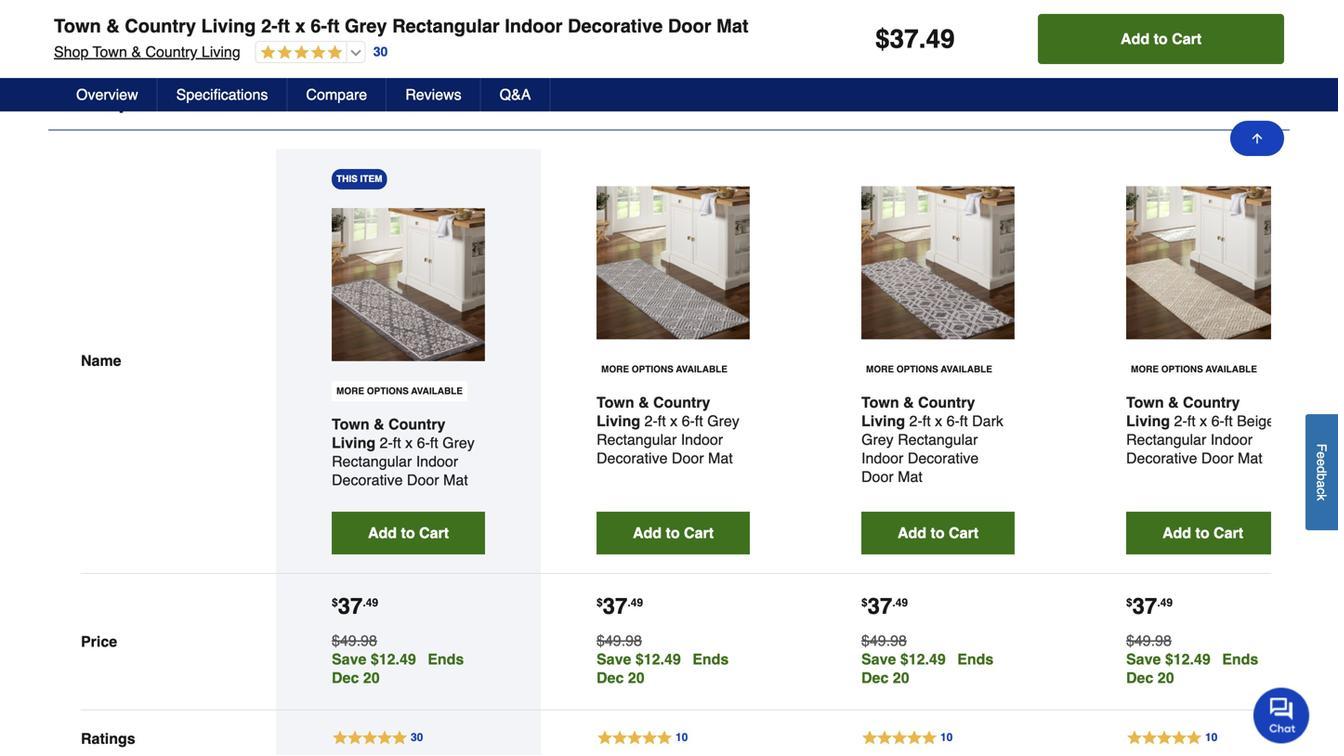 Task type: vqa. For each thing, say whether or not it's contained in the screenshot.
the rightmost delivery
no



Task type: locate. For each thing, give the bounding box(es) containing it.
2-ft x 6-ft grey rectangular indoor decorative door mat
[[597, 412, 739, 467], [332, 434, 475, 489]]

x inside 2-ft x 6-ft dark grey rectangular indoor decorative door mat
[[935, 412, 942, 430]]

e
[[1314, 452, 1329, 459], [1314, 459, 1329, 466]]

available for grey
[[676, 364, 728, 375]]

this
[[336, 174, 358, 184]]

q&a
[[500, 86, 531, 103]]

save
[[332, 651, 366, 668], [597, 651, 631, 668], [861, 651, 896, 668], [1126, 651, 1161, 668]]

$12.49
[[371, 651, 416, 668], [635, 651, 681, 668], [900, 651, 946, 668], [1165, 651, 1210, 668]]

1 ends from the left
[[428, 651, 464, 668]]

f e e d b a c k
[[1314, 444, 1329, 501]]

add to cart button
[[1038, 14, 1284, 64], [332, 512, 485, 555], [597, 512, 750, 555], [861, 512, 1015, 555], [1126, 512, 1279, 555]]

1 save from the left
[[332, 651, 366, 668]]

specifications button
[[158, 78, 287, 112]]

add to cart button for 2-ft x 6-ft grey rectangular indoor decorative door mat
[[597, 512, 750, 555]]

1 horizontal spatial town & country living 2-ft x 6-ft grey rectangular indoor decorative door mat image
[[597, 186, 750, 339]]

x
[[295, 15, 305, 37], [670, 412, 677, 430], [935, 412, 942, 430], [1200, 412, 1207, 430], [405, 434, 413, 451]]

door
[[668, 15, 711, 37], [672, 450, 704, 467], [1201, 450, 1234, 467], [861, 468, 894, 485], [407, 471, 439, 489]]

country
[[125, 15, 196, 37], [145, 43, 197, 60], [653, 394, 710, 411], [918, 394, 975, 411], [1183, 394, 1240, 411], [388, 416, 445, 433]]

indoor inside 2-ft x 6-ft dark grey rectangular indoor decorative door mat
[[861, 450, 904, 467]]

e up b on the bottom right of the page
[[1314, 459, 1329, 466]]

2 ends from the left
[[692, 651, 729, 668]]

e up d
[[1314, 452, 1329, 459]]

2-
[[261, 15, 278, 37], [644, 412, 658, 430], [909, 412, 922, 430], [1174, 412, 1187, 430], [380, 434, 393, 451]]

2-ft x 6-ft dark grey rectangular indoor decorative door mat
[[861, 412, 1003, 485]]

compare down 4.9 stars image
[[306, 86, 367, 103]]

ratings
[[81, 730, 135, 748]]

more options available cell
[[597, 359, 732, 379], [861, 359, 997, 379], [1126, 359, 1262, 379], [332, 381, 467, 401]]

rectangular
[[392, 15, 500, 37], [597, 431, 677, 448], [898, 431, 978, 448], [1126, 431, 1206, 448], [332, 453, 412, 470]]

dark
[[972, 412, 1003, 430]]

to
[[1154, 30, 1168, 47], [401, 524, 415, 542], [666, 524, 680, 542], [931, 524, 945, 542], [1195, 524, 1209, 542]]

mat inside 2-ft x 6-ft dark grey rectangular indoor decorative door mat
[[898, 468, 922, 485]]

living
[[201, 15, 256, 37], [202, 43, 240, 60], [597, 412, 640, 430], [861, 412, 905, 430], [1126, 412, 1170, 430], [332, 434, 375, 451]]

decorative
[[568, 15, 663, 37], [597, 450, 668, 467], [908, 450, 979, 467], [1126, 450, 1197, 467], [332, 471, 403, 489]]

x for town & country living 2-ft x 6-ft beige rectangular indoor decorative door mat image
[[1200, 412, 1207, 430]]

arrow up image
[[1250, 131, 1265, 146]]

to for 2-ft x 6-ft grey rectangular indoor decorative door mat
[[666, 524, 680, 542]]

decorative inside 2-ft x 6-ft dark grey rectangular indoor decorative door mat
[[908, 450, 979, 467]]

more for 2-ft x 6-ft dark grey rectangular indoor decorative door mat
[[866, 364, 894, 375]]

49
[[926, 24, 955, 54], [366, 596, 378, 609], [631, 596, 643, 609], [895, 596, 908, 609], [1160, 596, 1173, 609]]

6- inside 2-ft x 6-ft dark grey rectangular indoor decorative door mat
[[946, 412, 960, 430]]

more options available cell for dark
[[861, 359, 997, 379]]

add to cart for 2-ft x 6-ft grey rectangular indoor decorative door mat
[[633, 524, 714, 542]]

add to cart for 2-ft x 6-ft dark grey rectangular indoor decorative door mat
[[898, 524, 978, 542]]

ends dec 20
[[332, 651, 464, 686], [597, 651, 729, 686], [861, 651, 994, 686], [1126, 651, 1258, 686]]

town & country living
[[597, 394, 710, 430], [861, 394, 975, 430], [1126, 394, 1240, 430], [332, 416, 445, 451]]

town
[[54, 15, 101, 37], [93, 43, 127, 60], [597, 394, 634, 411], [861, 394, 899, 411], [1126, 394, 1164, 411], [332, 416, 369, 433]]

save $12.49
[[332, 651, 416, 668], [597, 651, 681, 668], [861, 651, 946, 668], [1126, 651, 1210, 668]]

compare down "shop town & country living"
[[69, 88, 165, 113]]

d
[[1314, 466, 1329, 473]]

cart for 2-ft x 6-ft dark grey rectangular indoor decorative door mat
[[949, 524, 978, 542]]

more for 2-ft x 6-ft grey rectangular indoor decorative door mat
[[601, 364, 629, 375]]

name
[[81, 352, 121, 369]]

&
[[106, 15, 120, 37], [131, 43, 141, 60], [638, 394, 649, 411], [903, 394, 914, 411], [1168, 394, 1179, 411], [374, 416, 384, 433]]

3 save from the left
[[861, 651, 896, 668]]

k
[[1314, 494, 1329, 501]]

add to cart
[[1121, 30, 1202, 47], [368, 524, 449, 542], [633, 524, 714, 542], [898, 524, 978, 542], [1162, 524, 1243, 542]]

ft
[[278, 15, 290, 37], [327, 15, 340, 37], [658, 412, 666, 430], [695, 412, 703, 430], [922, 412, 931, 430], [960, 412, 968, 430], [1187, 412, 1196, 430], [1224, 412, 1233, 430], [393, 434, 401, 451], [430, 434, 438, 451]]

$
[[875, 24, 890, 54], [332, 596, 338, 609], [597, 596, 603, 609], [861, 596, 868, 609], [1126, 596, 1132, 609]]

more
[[601, 364, 629, 375], [866, 364, 894, 375], [1131, 364, 1159, 375], [336, 386, 364, 397]]

$ 37 . 49
[[875, 24, 955, 54], [332, 594, 378, 619], [597, 594, 643, 619], [861, 594, 908, 619], [1126, 594, 1173, 619]]

ends
[[428, 651, 464, 668], [692, 651, 729, 668], [957, 651, 994, 668], [1222, 651, 1258, 668]]

this item
[[336, 174, 382, 184]]

dec
[[332, 669, 359, 686], [597, 669, 624, 686], [861, 669, 889, 686], [1126, 669, 1153, 686]]

add
[[1121, 30, 1150, 47], [368, 524, 397, 542], [633, 524, 662, 542], [898, 524, 926, 542], [1162, 524, 1191, 542]]

0 horizontal spatial 2-ft x 6-ft grey rectangular indoor decorative door mat
[[332, 434, 475, 489]]

4 dec from the left
[[1126, 669, 1153, 686]]

6- for rightmost town & country living 2-ft x 6-ft grey rectangular indoor decorative door mat image
[[682, 412, 695, 430]]

indoor
[[505, 15, 563, 37], [681, 431, 723, 448], [1210, 431, 1253, 448], [861, 450, 904, 467], [416, 453, 458, 470]]

30
[[373, 44, 388, 59]]

3 $12.49 from the left
[[900, 651, 946, 668]]

more options available
[[601, 364, 728, 375], [866, 364, 992, 375], [1131, 364, 1257, 375], [336, 386, 463, 397]]

town & country living 2-ft x 6-ft grey rectangular indoor decorative door mat image
[[597, 186, 750, 339], [332, 208, 485, 361]]

beige
[[1237, 412, 1275, 430]]

to for 2-ft x 6-ft beige rectangular indoor decorative door mat
[[1195, 524, 1209, 542]]

add for 2-ft x 6-ft grey rectangular indoor decorative door mat
[[633, 524, 662, 542]]

4 save from the left
[[1126, 651, 1161, 668]]

20
[[363, 669, 380, 686], [628, 669, 644, 686], [893, 669, 909, 686], [1158, 669, 1174, 686]]

x inside 2-ft x 6-ft beige rectangular indoor decorative door mat
[[1200, 412, 1207, 430]]

add to cart button for 2-ft x 6-ft dark grey rectangular indoor decorative door mat
[[861, 512, 1015, 555]]

37
[[890, 24, 919, 54], [338, 594, 363, 619], [603, 594, 628, 619], [868, 594, 892, 619], [1132, 594, 1157, 619]]

options for beige
[[1161, 364, 1203, 375]]

add to cart button for 2-ft x 6-ft beige rectangular indoor decorative door mat
[[1126, 512, 1279, 555]]

$49.98
[[332, 632, 377, 649], [597, 632, 642, 649], [861, 632, 907, 649], [1126, 632, 1172, 649]]

more for 2-ft x 6-ft beige rectangular indoor decorative door mat
[[1131, 364, 1159, 375]]

2 $49.98 from the left
[[597, 632, 642, 649]]

4 save $12.49 from the left
[[1126, 651, 1210, 668]]

6- inside 2-ft x 6-ft beige rectangular indoor decorative door mat
[[1211, 412, 1224, 430]]

2- for town & country living 2-ft x 6-ft dark grey rectangular indoor decorative door mat image
[[909, 412, 922, 430]]

1 ends dec 20 from the left
[[332, 651, 464, 686]]

2 save $12.49 from the left
[[597, 651, 681, 668]]

2 save from the left
[[597, 651, 631, 668]]

3 dec from the left
[[861, 669, 889, 686]]

options
[[632, 364, 673, 375], [896, 364, 938, 375], [1161, 364, 1203, 375], [367, 386, 409, 397]]

add for 2-ft x 6-ft beige rectangular indoor decorative door mat
[[1162, 524, 1191, 542]]

available
[[676, 364, 728, 375], [941, 364, 992, 375], [1206, 364, 1257, 375], [411, 386, 463, 397]]

1 dec from the left
[[332, 669, 359, 686]]

.
[[919, 24, 926, 54], [363, 596, 366, 609], [628, 596, 631, 609], [892, 596, 895, 609], [1157, 596, 1160, 609]]

2 e from the top
[[1314, 459, 1329, 466]]

0 horizontal spatial town & country living 2-ft x 6-ft grey rectangular indoor decorative door mat image
[[332, 208, 485, 361]]

cart
[[1172, 30, 1202, 47], [419, 524, 449, 542], [684, 524, 714, 542], [949, 524, 978, 542], [1214, 524, 1243, 542]]

rectangular inside 2-ft x 6-ft dark grey rectangular indoor decorative door mat
[[898, 431, 978, 448]]

6- for town & country living 2-ft x 6-ft beige rectangular indoor decorative door mat image
[[1211, 412, 1224, 430]]

1 e from the top
[[1314, 452, 1329, 459]]

4 20 from the left
[[1158, 669, 1174, 686]]

compare button
[[48, 72, 1290, 130], [287, 78, 387, 112]]

compare
[[306, 86, 367, 103], [69, 88, 165, 113]]

add for 2-ft x 6-ft dark grey rectangular indoor decorative door mat
[[898, 524, 926, 542]]

town & country living for town & country living 2-ft x 6-ft beige rectangular indoor decorative door mat image
[[1126, 394, 1240, 430]]

2- for town & country living 2-ft x 6-ft beige rectangular indoor decorative door mat image
[[1174, 412, 1187, 430]]

6-
[[311, 15, 327, 37], [682, 412, 695, 430], [946, 412, 960, 430], [1211, 412, 1224, 430], [417, 434, 430, 451]]

grey
[[345, 15, 387, 37], [707, 412, 739, 430], [861, 431, 894, 448], [442, 434, 475, 451]]

2- inside 2-ft x 6-ft beige rectangular indoor decorative door mat
[[1174, 412, 1187, 430]]

2- inside 2-ft x 6-ft dark grey rectangular indoor decorative door mat
[[909, 412, 922, 430]]

decorative inside 2-ft x 6-ft beige rectangular indoor decorative door mat
[[1126, 450, 1197, 467]]

add to cart for 2-ft x 6-ft beige rectangular indoor decorative door mat
[[1162, 524, 1243, 542]]

2 ends dec 20 from the left
[[597, 651, 729, 686]]

2-ft x 6-ft beige rectangular indoor decorative door mat
[[1126, 412, 1275, 467]]

mat
[[716, 15, 748, 37], [708, 450, 733, 467], [1238, 450, 1263, 467], [898, 468, 922, 485], [443, 471, 468, 489]]

c
[[1314, 488, 1329, 494]]

1 $12.49 from the left
[[371, 651, 416, 668]]

door inside 2-ft x 6-ft dark grey rectangular indoor decorative door mat
[[861, 468, 894, 485]]

1 $49.98 from the left
[[332, 632, 377, 649]]



Task type: describe. For each thing, give the bounding box(es) containing it.
q&a button
[[481, 78, 550, 112]]

reviews button
[[387, 78, 481, 112]]

shop town & country living
[[54, 43, 240, 60]]

2 20 from the left
[[628, 669, 644, 686]]

1 20 from the left
[[363, 669, 380, 686]]

3 20 from the left
[[893, 669, 909, 686]]

town & country living for rightmost town & country living 2-ft x 6-ft grey rectangular indoor decorative door mat image
[[597, 394, 710, 430]]

0 horizontal spatial compare
[[69, 88, 165, 113]]

x for rightmost town & country living 2-ft x 6-ft grey rectangular indoor decorative door mat image
[[670, 412, 677, 430]]

2 dec from the left
[[597, 669, 624, 686]]

4.9 stars image
[[256, 45, 343, 62]]

1 save $12.49 from the left
[[332, 651, 416, 668]]

to for 2-ft x 6-ft dark grey rectangular indoor decorative door mat
[[931, 524, 945, 542]]

item
[[360, 174, 382, 184]]

shop
[[54, 43, 89, 60]]

4 $12.49 from the left
[[1165, 651, 1210, 668]]

mat inside 2-ft x 6-ft beige rectangular indoor decorative door mat
[[1238, 450, 1263, 467]]

more options available for dark
[[866, 364, 992, 375]]

more options available cell for grey
[[597, 359, 732, 379]]

3 save $12.49 from the left
[[861, 651, 946, 668]]

town & country living 2-ft x 6-ft beige rectangular indoor decorative door mat image
[[1126, 186, 1279, 339]]

chat invite button image
[[1253, 687, 1310, 744]]

cart for 2-ft x 6-ft grey rectangular indoor decorative door mat
[[684, 524, 714, 542]]

1 horizontal spatial 2-ft x 6-ft grey rectangular indoor decorative door mat
[[597, 412, 739, 467]]

town & country living for town & country living 2-ft x 6-ft dark grey rectangular indoor decorative door mat image
[[861, 394, 975, 430]]

overview
[[76, 86, 138, 103]]

overview button
[[58, 78, 158, 112]]

town & country living 2-ft x 6-ft dark grey rectangular indoor decorative door mat image
[[861, 186, 1015, 339]]

town & country living 2-ft x 6-ft grey rectangular indoor decorative door mat
[[54, 15, 748, 37]]

f
[[1314, 444, 1329, 452]]

f e e d b a c k button
[[1306, 414, 1338, 530]]

4 ends from the left
[[1222, 651, 1258, 668]]

indoor inside 2-ft x 6-ft beige rectangular indoor decorative door mat
[[1210, 431, 1253, 448]]

price
[[81, 633, 117, 650]]

b
[[1314, 473, 1329, 481]]

more options available for beige
[[1131, 364, 1257, 375]]

cart for 2-ft x 6-ft beige rectangular indoor decorative door mat
[[1214, 524, 1243, 542]]

options for grey
[[632, 364, 673, 375]]

6- for town & country living 2-ft x 6-ft dark grey rectangular indoor decorative door mat image
[[946, 412, 960, 430]]

options for dark
[[896, 364, 938, 375]]

3 ends from the left
[[957, 651, 994, 668]]

2 $12.49 from the left
[[635, 651, 681, 668]]

3 ends dec 20 from the left
[[861, 651, 994, 686]]

grey inside 2-ft x 6-ft dark grey rectangular indoor decorative door mat
[[861, 431, 894, 448]]

available for beige
[[1206, 364, 1257, 375]]

2- for rightmost town & country living 2-ft x 6-ft grey rectangular indoor decorative door mat image
[[644, 412, 658, 430]]

more options available cell for beige
[[1126, 359, 1262, 379]]

4 $49.98 from the left
[[1126, 632, 1172, 649]]

a
[[1314, 481, 1329, 488]]

available for dark
[[941, 364, 992, 375]]

specifications
[[176, 86, 268, 103]]

reviews
[[405, 86, 461, 103]]

1 horizontal spatial compare
[[306, 86, 367, 103]]

3 $49.98 from the left
[[861, 632, 907, 649]]

door inside 2-ft x 6-ft beige rectangular indoor decorative door mat
[[1201, 450, 1234, 467]]

more options available for grey
[[601, 364, 728, 375]]

4 ends dec 20 from the left
[[1126, 651, 1258, 686]]

x for town & country living 2-ft x 6-ft dark grey rectangular indoor decorative door mat image
[[935, 412, 942, 430]]

rectangular inside 2-ft x 6-ft beige rectangular indoor decorative door mat
[[1126, 431, 1206, 448]]



